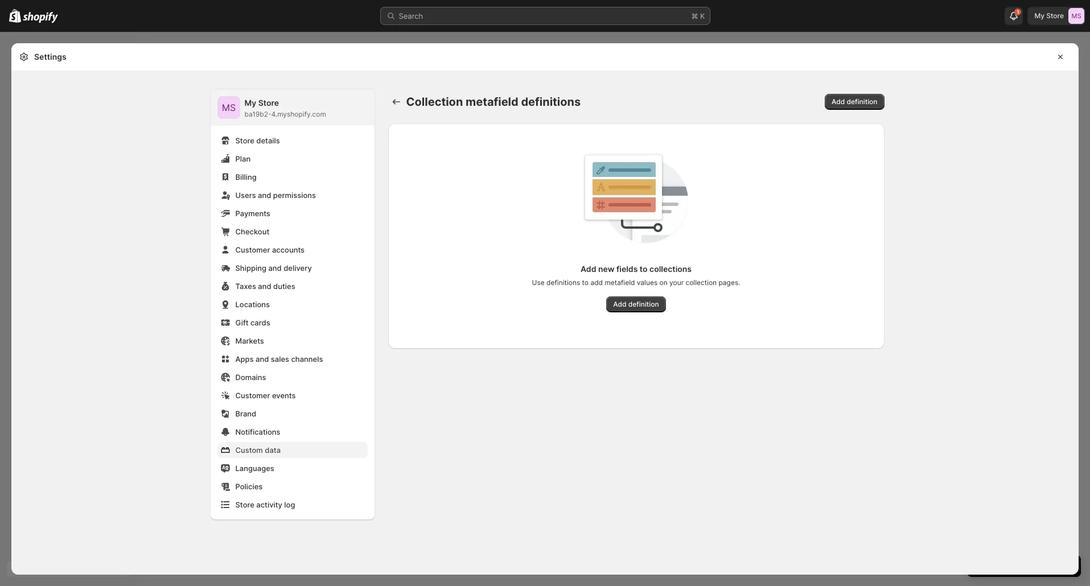 Task type: locate. For each thing, give the bounding box(es) containing it.
your
[[670, 278, 684, 287]]

add new fields to collections use definitions to add metafield values on your collection pages.
[[532, 264, 740, 287]]

my for my store
[[1035, 11, 1045, 20]]

1 vertical spatial add definition
[[613, 300, 659, 309]]

and right the taxes
[[258, 282, 271, 291]]

0 vertical spatial add definition
[[832, 97, 878, 106]]

events
[[272, 391, 296, 400]]

and down customer accounts
[[268, 264, 282, 273]]

delivery
[[284, 264, 312, 273]]

customer down the checkout
[[235, 245, 270, 255]]

add definition for bottom add definition link
[[613, 300, 659, 309]]

store
[[1047, 11, 1064, 20], [258, 98, 279, 108], [235, 136, 254, 145], [235, 500, 254, 510]]

add definition for add definition link to the top
[[832, 97, 878, 106]]

and for sales
[[256, 355, 269, 364]]

plan link
[[217, 151, 368, 167]]

1 horizontal spatial add definition link
[[825, 94, 885, 110]]

store up the ba19b2-
[[258, 98, 279, 108]]

1 horizontal spatial add definition
[[832, 97, 878, 106]]

and
[[258, 191, 271, 200], [268, 264, 282, 273], [258, 282, 271, 291], [256, 355, 269, 364]]

0 vertical spatial definition
[[847, 97, 878, 106]]

1 customer from the top
[[235, 245, 270, 255]]

1 vertical spatial add definition link
[[607, 297, 666, 313]]

my
[[1035, 11, 1045, 20], [245, 98, 256, 108]]

⌘
[[691, 11, 698, 20]]

add definition link
[[825, 94, 885, 110], [607, 297, 666, 313]]

customer
[[235, 245, 270, 255], [235, 391, 270, 400]]

billing link
[[217, 169, 368, 185]]

and right apps
[[256, 355, 269, 364]]

apps and sales channels link
[[217, 351, 368, 367]]

languages
[[235, 464, 274, 473]]

and right users
[[258, 191, 271, 200]]

1 vertical spatial metafield
[[605, 278, 635, 287]]

add
[[832, 97, 845, 106], [581, 264, 596, 274], [613, 300, 627, 309]]

to up values
[[640, 264, 648, 274]]

customer events link
[[217, 388, 368, 404]]

dialog
[[1084, 43, 1090, 575]]

add
[[591, 278, 603, 287]]

1 horizontal spatial metafield
[[605, 278, 635, 287]]

my inside my store ba19b2-4.myshopify.com
[[245, 98, 256, 108]]

2 horizontal spatial add
[[832, 97, 845, 106]]

store details
[[235, 136, 280, 145]]

brand link
[[217, 406, 368, 422]]

my right 1
[[1035, 11, 1045, 20]]

markets
[[235, 336, 264, 346]]

payments
[[235, 209, 270, 218]]

0 vertical spatial add definition link
[[825, 94, 885, 110]]

shipping and delivery
[[235, 264, 312, 273]]

0 vertical spatial definitions
[[521, 95, 581, 109]]

duties
[[273, 282, 295, 291]]

0 vertical spatial my
[[1035, 11, 1045, 20]]

store activity log
[[235, 500, 295, 510]]

and inside "link"
[[258, 282, 271, 291]]

my for my store ba19b2-4.myshopify.com
[[245, 98, 256, 108]]

0 horizontal spatial add
[[581, 264, 596, 274]]

1 vertical spatial add
[[581, 264, 596, 274]]

and for delivery
[[268, 264, 282, 273]]

shipping and delivery link
[[217, 260, 368, 276]]

0 horizontal spatial add definition link
[[607, 297, 666, 313]]

gift cards link
[[217, 315, 368, 331]]

collection metafield definitions
[[406, 95, 581, 109]]

0 vertical spatial metafield
[[466, 95, 519, 109]]

1 vertical spatial customer
[[235, 391, 270, 400]]

plan
[[235, 154, 251, 163]]

gift cards
[[235, 318, 270, 327]]

values
[[637, 278, 658, 287]]

0 horizontal spatial metafield
[[466, 95, 519, 109]]

my store
[[1035, 11, 1064, 20]]

data
[[265, 446, 281, 455]]

permissions
[[273, 191, 316, 200]]

customer down domains
[[235, 391, 270, 400]]

definition for bottom add definition link
[[628, 300, 659, 309]]

shopify image
[[9, 9, 21, 23], [23, 12, 58, 23]]

0 horizontal spatial add definition
[[613, 300, 659, 309]]

2 customer from the top
[[235, 391, 270, 400]]

details
[[256, 136, 280, 145]]

0 horizontal spatial my
[[245, 98, 256, 108]]

store activity log link
[[217, 497, 368, 513]]

1 vertical spatial definitions
[[547, 278, 580, 287]]

1 horizontal spatial add
[[613, 300, 627, 309]]

1 horizontal spatial definition
[[847, 97, 878, 106]]

store down the policies
[[235, 500, 254, 510]]

definition for add definition link to the top
[[847, 97, 878, 106]]

ba19b2-
[[245, 110, 271, 118]]

to
[[640, 264, 648, 274], [582, 278, 589, 287]]

⌘ k
[[691, 11, 705, 20]]

definitions
[[521, 95, 581, 109], [547, 278, 580, 287]]

activity
[[256, 500, 282, 510]]

1 horizontal spatial my
[[1035, 11, 1045, 20]]

notifications link
[[217, 424, 368, 440]]

add definition
[[832, 97, 878, 106], [613, 300, 659, 309]]

shipping
[[235, 264, 266, 273]]

new
[[598, 264, 615, 274]]

1 vertical spatial definition
[[628, 300, 659, 309]]

0 horizontal spatial to
[[582, 278, 589, 287]]

1 vertical spatial my
[[245, 98, 256, 108]]

collection pages.
[[686, 278, 740, 287]]

0 vertical spatial add
[[832, 97, 845, 106]]

definition
[[847, 97, 878, 106], [628, 300, 659, 309]]

2 vertical spatial add
[[613, 300, 627, 309]]

domains
[[235, 373, 266, 382]]

to left add
[[582, 278, 589, 287]]

collections
[[650, 264, 692, 274]]

policies
[[235, 482, 263, 491]]

1 vertical spatial to
[[582, 278, 589, 287]]

collection
[[406, 95, 463, 109]]

metafield
[[466, 95, 519, 109], [605, 278, 635, 287]]

0 vertical spatial customer
[[235, 245, 270, 255]]

taxes and duties link
[[217, 278, 368, 294]]

taxes
[[235, 282, 256, 291]]

0 vertical spatial to
[[640, 264, 648, 274]]

k
[[700, 11, 705, 20]]

0 horizontal spatial definition
[[628, 300, 659, 309]]

my up the ba19b2-
[[245, 98, 256, 108]]



Task type: vqa. For each thing, say whether or not it's contained in the screenshot.
Add definition link to the top
yes



Task type: describe. For each thing, give the bounding box(es) containing it.
fields
[[617, 264, 638, 274]]

custom data link
[[217, 442, 368, 458]]

add inside the add new fields to collections use definitions to add metafield values on your collection pages.
[[581, 264, 596, 274]]

users and permissions link
[[217, 187, 368, 203]]

taxes and duties
[[235, 282, 295, 291]]

billing
[[235, 173, 257, 182]]

gift
[[235, 318, 249, 327]]

my store image
[[1069, 8, 1085, 24]]

custom
[[235, 446, 263, 455]]

policies link
[[217, 479, 368, 495]]

cards
[[251, 318, 270, 327]]

store details link
[[217, 133, 368, 149]]

customer accounts
[[235, 245, 305, 255]]

settings
[[34, 52, 66, 61]]

payments link
[[217, 206, 368, 221]]

metafield inside the add new fields to collections use definitions to add metafield values on your collection pages.
[[605, 278, 635, 287]]

my store ba19b2-4.myshopify.com
[[245, 98, 326, 118]]

notifications
[[235, 428, 280, 437]]

brand
[[235, 409, 256, 418]]

channels
[[291, 355, 323, 364]]

checkout link
[[217, 224, 368, 240]]

log
[[284, 500, 295, 510]]

my store image
[[217, 96, 240, 119]]

sales
[[271, 355, 289, 364]]

domains link
[[217, 370, 368, 385]]

store left my store icon on the top
[[1047, 11, 1064, 20]]

ms button
[[217, 96, 240, 119]]

customer for customer events
[[235, 391, 270, 400]]

on
[[660, 278, 668, 287]]

settings dialog
[[11, 43, 1079, 575]]

users
[[235, 191, 256, 200]]

and for duties
[[258, 282, 271, 291]]

use
[[532, 278, 545, 287]]

checkout
[[235, 227, 269, 236]]

and for permissions
[[258, 191, 271, 200]]

locations
[[235, 300, 270, 309]]

shop settings menu element
[[210, 89, 374, 520]]

search
[[399, 11, 423, 20]]

customer for customer accounts
[[235, 245, 270, 255]]

4.myshopify.com
[[271, 110, 326, 118]]

users and permissions
[[235, 191, 316, 200]]

apps and sales channels
[[235, 355, 323, 364]]

definitions inside the add new fields to collections use definitions to add metafield values on your collection pages.
[[547, 278, 580, 287]]

languages link
[[217, 461, 368, 477]]

apps
[[235, 355, 254, 364]]

customer accounts link
[[217, 242, 368, 258]]

markets link
[[217, 333, 368, 349]]

accounts
[[272, 245, 305, 255]]

store inside my store ba19b2-4.myshopify.com
[[258, 98, 279, 108]]

1 horizontal spatial to
[[640, 264, 648, 274]]

0 horizontal spatial shopify image
[[9, 9, 21, 23]]

1 button
[[1005, 7, 1023, 25]]

locations link
[[217, 297, 368, 313]]

1 horizontal spatial shopify image
[[23, 12, 58, 23]]

1
[[1017, 9, 1019, 15]]

custom data
[[235, 446, 281, 455]]

customer events
[[235, 391, 296, 400]]

store up plan
[[235, 136, 254, 145]]



